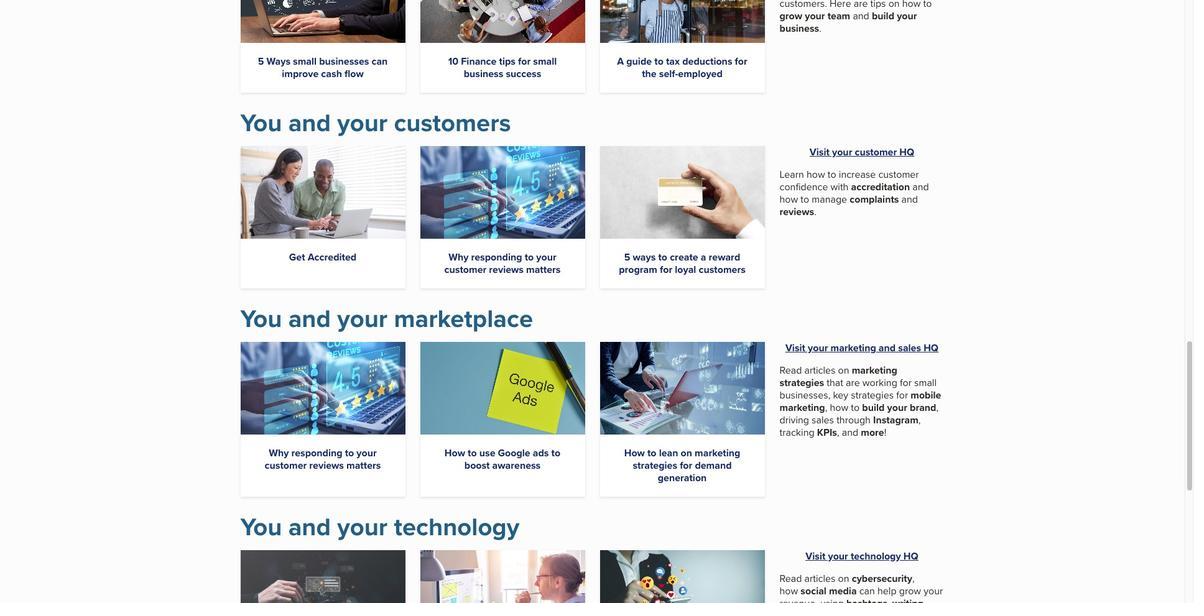 Task type: vqa. For each thing, say whether or not it's contained in the screenshot.
me
no



Task type: describe. For each thing, give the bounding box(es) containing it.
cash
[[321, 67, 342, 81]]

ways
[[267, 54, 291, 68]]

marketplace
[[394, 301, 533, 337]]

a
[[617, 54, 624, 68]]

kpis
[[817, 426, 837, 440]]

businesses
[[319, 54, 369, 68]]

1 vertical spatial build
[[862, 401, 885, 415]]

revenue,
[[780, 597, 818, 603]]

boost
[[465, 459, 490, 473]]

driving
[[780, 413, 809, 427]]

and inside complaints and reviews .
[[902, 192, 918, 207]]

small for 10 finance tips for small business success
[[533, 54, 557, 68]]

ads
[[533, 446, 549, 460]]

0 vertical spatial sales
[[898, 341, 921, 355]]

use
[[479, 446, 496, 460]]

small for that are working for small businesses, key strategies for
[[915, 376, 937, 390]]

instagram
[[873, 413, 919, 427]]

a
[[701, 250, 706, 264]]

the
[[642, 67, 657, 81]]

0 horizontal spatial grow
[[780, 9, 803, 23]]

complaints and reviews .
[[780, 192, 918, 219]]

you for you and your marketplace
[[240, 301, 282, 337]]

that are working for small businesses, key strategies for
[[780, 376, 937, 403]]

, for , how
[[913, 572, 915, 586]]

are
[[846, 376, 860, 390]]

build inside build your business
[[872, 9, 895, 23]]

, for , tracking
[[919, 413, 921, 427]]

0 horizontal spatial customers
[[394, 105, 511, 141]]

help
[[878, 584, 897, 599]]

how for manage
[[780, 192, 798, 207]]

businesses,
[[780, 388, 831, 403]]

get accredited link
[[289, 250, 357, 264]]

improve
[[282, 67, 319, 81]]

generation
[[658, 471, 707, 485]]

you and your marketplace
[[240, 301, 533, 337]]

more
[[861, 426, 884, 440]]

small inside 5 ways small businesses can improve cash flow
[[293, 54, 317, 68]]

social media
[[801, 584, 857, 599]]

5 ways to create a reward program for loyal customers
[[619, 250, 746, 277]]

you for you and your technology
[[240, 509, 282, 546]]

your inside build your business
[[897, 9, 917, 23]]

and how to manage
[[780, 180, 929, 207]]

customer inside learn how to increase customer confidence with
[[879, 167, 919, 182]]

visit for visit your customer hq
[[810, 145, 830, 159]]

learn how to increase customer confidence with
[[780, 167, 919, 194]]

10 finance tips for small business success
[[448, 54, 557, 81]]

tips
[[499, 54, 516, 68]]

how to lean on marketing strategies for demand generation
[[624, 446, 740, 485]]

read for read articles on
[[780, 363, 802, 378]]

for left "mobile"
[[897, 388, 908, 403]]

a guide to tax deductions for the self-employed link
[[617, 54, 748, 81]]

program
[[619, 263, 658, 277]]

manage
[[812, 192, 847, 207]]

on for read articles on
[[838, 363, 850, 378]]

reviews for customer review satisfaction feedback survey concept. user give rating to service experience on online application. customer can evaluate quality of service leading to reputation ranking of business. image
[[489, 263, 524, 277]]

self-
[[659, 67, 678, 81]]

5 for ways
[[258, 54, 264, 68]]

build your business
[[780, 9, 917, 35]]

google
[[498, 446, 530, 460]]

5 ways to create a reward program for loyal customers link
[[619, 250, 746, 277]]

grow your team and
[[780, 9, 872, 23]]

businessman working on laptop with cash flow  inscription, modern business concept image
[[240, 0, 405, 43]]

bbb profile on personal laptop image
[[240, 342, 405, 435]]

visit your technology hq
[[806, 549, 919, 564]]

visit your technology hq link
[[806, 549, 919, 564]]

matters for why responding to your customer reviews matters link for bbb profile on personal laptop image
[[347, 459, 381, 473]]

you and your technology
[[240, 509, 520, 546]]

for inside 5 ways to create a reward program for loyal customers
[[660, 263, 673, 277]]

increase
[[839, 167, 876, 182]]

that
[[827, 376, 844, 390]]

read articles on
[[780, 363, 852, 378]]

marketing strategies
[[780, 363, 898, 390]]

1 horizontal spatial technology
[[851, 549, 901, 564]]

businessman working on a tablet ,artificial intelligence ,communication and interaction with technology ,big data collection to process results ,chatbot chat with ai ,a.i. ,robot application image
[[240, 551, 405, 603]]

visit your marketing and sales hq link
[[786, 341, 939, 355]]

how for how to use google ads to boost awareness
[[445, 446, 465, 460]]

how for build
[[830, 401, 849, 415]]

to inside and how to manage
[[801, 192, 809, 207]]

accreditation
[[851, 180, 910, 194]]

concept of using digital media, technology, social media online surfing, woman's hand using smartphone to use the internet, work from home for social distancing. image
[[600, 551, 765, 603]]

responding for why responding to your customer reviews matters link for bbb profile on personal laptop image
[[291, 446, 343, 460]]

a guide to tax deductions for the self-employed
[[617, 54, 748, 81]]

1 vertical spatial hq
[[924, 341, 939, 355]]

lean
[[659, 446, 678, 460]]

you and your customers
[[240, 105, 511, 141]]

get accredited
[[289, 250, 357, 264]]

complaints
[[850, 192, 899, 207]]

guide
[[627, 54, 652, 68]]

grow inside can help grow your revenue, using
[[899, 584, 921, 599]]

hq for visit your technology hq
[[904, 549, 919, 564]]

tax
[[666, 54, 680, 68]]

top view of pen and memo note written with google ads. image
[[420, 342, 585, 435]]

deductions
[[683, 54, 733, 68]]

why responding to your customer reviews matters link for bbb profile on personal laptop image
[[265, 446, 381, 473]]

to inside the a guide to tax deductions for the self-employed
[[655, 54, 664, 68]]

how for increase
[[807, 167, 825, 182]]

social
[[801, 584, 827, 599]]

, driving sales through
[[780, 401, 939, 427]]

using
[[821, 597, 844, 603]]

why responding to your customer reviews matters link for customer review satisfaction feedback survey concept. user give rating to service experience on online application. customer can evaluate quality of service leading to reputation ranking of business. image
[[445, 250, 561, 277]]

strategies inside marketing strategies
[[780, 376, 824, 390]]

finance
[[461, 54, 497, 68]]



Task type: locate. For each thing, give the bounding box(es) containing it.
marketing up generation in the bottom right of the page
[[695, 446, 740, 460]]

success
[[506, 67, 541, 81]]

1 vertical spatial can
[[860, 584, 875, 599]]

how left use
[[445, 446, 465, 460]]

0 horizontal spatial reviews
[[309, 459, 344, 473]]

0 vertical spatial grow
[[780, 9, 803, 23]]

for left "loyal"
[[660, 263, 673, 277]]

can help grow your revenue, using
[[780, 584, 943, 603]]

why
[[449, 250, 469, 264], [269, 446, 289, 460]]

visit up social on the bottom
[[806, 549, 826, 564]]

1 horizontal spatial can
[[860, 584, 875, 599]]

0 vertical spatial visit
[[810, 145, 830, 159]]

0 horizontal spatial technology
[[394, 509, 520, 546]]

0 vertical spatial can
[[372, 54, 388, 68]]

how inside "how to use google ads to boost awareness"
[[445, 446, 465, 460]]

1 horizontal spatial business
[[780, 21, 819, 35]]

matters for customer review satisfaction feedback survey concept. user give rating to service experience on online application. customer can evaluate quality of service leading to reputation ranking of business. image why responding to your customer reviews matters link
[[526, 263, 561, 277]]

business
[[780, 21, 819, 35], [464, 67, 503, 81]]

0 vertical spatial 5
[[258, 54, 264, 68]]

can right the "flow"
[[372, 54, 388, 68]]

2 vertical spatial you
[[240, 509, 282, 546]]

visit
[[810, 145, 830, 159], [786, 341, 806, 355], [806, 549, 826, 564]]

2 vertical spatial hq
[[904, 549, 919, 564]]

marketing up marketing strategies
[[831, 341, 876, 355]]

marketing down visit your marketing and sales hq
[[852, 363, 898, 378]]

0 horizontal spatial .
[[814, 205, 817, 219]]

5 ways small businesses can improve cash flow link
[[258, 54, 388, 81]]

0 horizontal spatial business
[[464, 67, 503, 81]]

small up brand
[[915, 376, 937, 390]]

, how
[[780, 572, 915, 599]]

employed
[[678, 67, 723, 81]]

business left team
[[780, 21, 819, 35]]

1 horizontal spatial responding
[[471, 250, 522, 264]]

can inside 5 ways small businesses can improve cash flow
[[372, 54, 388, 68]]

, inside , how
[[913, 572, 915, 586]]

why responding to your customer reviews matters for customer review satisfaction feedback survey concept. user give rating to service experience on online application. customer can evaluate quality of service leading to reputation ranking of business. image
[[445, 250, 561, 277]]

10
[[448, 54, 459, 68]]

2 you from the top
[[240, 301, 282, 337]]

a couple use a laptop computer in their kitchen image
[[240, 146, 405, 239]]

1 vertical spatial you
[[240, 301, 282, 337]]

2 horizontal spatial reviews
[[780, 205, 814, 219]]

website front end designer sketching wireframe layout mockup, bright office image
[[420, 551, 585, 603]]

, tracking
[[780, 413, 921, 440]]

grow right help
[[899, 584, 921, 599]]

you for you and your customers
[[240, 105, 282, 141]]

how inside how to lean on marketing strategies for demand generation
[[624, 446, 645, 460]]

customer
[[855, 145, 897, 159], [879, 167, 919, 182], [445, 263, 487, 277], [265, 459, 307, 473]]

how inside , how
[[780, 584, 798, 599]]

0 vertical spatial technology
[[394, 509, 520, 546]]

customers
[[394, 105, 511, 141], [699, 263, 746, 277]]

2 vertical spatial reviews
[[309, 459, 344, 473]]

0 horizontal spatial why
[[269, 446, 289, 460]]

how inside and how to manage
[[780, 192, 798, 207]]

to inside how to lean on marketing strategies for demand generation
[[648, 446, 657, 460]]

0 horizontal spatial small
[[293, 54, 317, 68]]

why for why responding to your customer reviews matters link for bbb profile on personal laptop image
[[269, 446, 289, 460]]

for right the working
[[900, 376, 912, 390]]

tracking
[[780, 426, 815, 440]]

visit up confidence
[[810, 145, 830, 159]]

on for read articles on cybersecurity
[[838, 572, 850, 586]]

2 horizontal spatial strategies
[[851, 388, 894, 403]]

2 horizontal spatial small
[[915, 376, 937, 390]]

visit for visit your marketing and sales hq
[[786, 341, 806, 355]]

strategies
[[780, 376, 824, 390], [851, 388, 894, 403], [633, 459, 678, 473]]

5 inside 5 ways to create a reward program for loyal customers
[[624, 250, 630, 264]]

2 how from the left
[[624, 446, 645, 460]]

can inside can help grow your revenue, using
[[860, 584, 875, 599]]

how
[[807, 167, 825, 182], [780, 192, 798, 207], [830, 401, 849, 415], [780, 584, 798, 599]]

create
[[670, 250, 698, 264]]

2 read from the top
[[780, 572, 802, 586]]

1 articles from the top
[[805, 363, 836, 378]]

why for customer review satisfaction feedback survey concept. user give rating to service experience on online application. customer can evaluate quality of service leading to reputation ranking of business. image why responding to your customer reviews matters link
[[449, 250, 469, 264]]

how to use google ads to boost awareness
[[445, 446, 561, 473]]

0 vertical spatial why
[[449, 250, 469, 264]]

1 vertical spatial .
[[814, 205, 817, 219]]

visit your customer hq link
[[810, 145, 915, 159]]

small inside "10 finance tips for small business success"
[[533, 54, 557, 68]]

0 vertical spatial customers
[[394, 105, 511, 141]]

get
[[289, 250, 305, 264]]

for inside how to lean on marketing strategies for demand generation
[[680, 459, 693, 473]]

articles up businesses,
[[805, 363, 836, 378]]

1 horizontal spatial matters
[[526, 263, 561, 277]]

loyal
[[675, 263, 696, 277]]

small inside that are working for small businesses, key strategies for
[[915, 376, 937, 390]]

0 horizontal spatial why responding to your customer reviews matters link
[[265, 446, 381, 473]]

brand
[[910, 401, 937, 415]]

marketing inside 'mobile marketing'
[[780, 401, 825, 415]]

how for how to lean on marketing strategies for demand generation
[[624, 446, 645, 460]]

read articles on cybersecurity
[[780, 572, 913, 586]]

your inside can help grow your revenue, using
[[924, 584, 943, 599]]

0 vertical spatial you
[[240, 105, 282, 141]]

0 horizontal spatial can
[[372, 54, 388, 68]]

articles for read articles on
[[805, 363, 836, 378]]

0 horizontal spatial matters
[[347, 459, 381, 473]]

through
[[837, 413, 871, 427]]

1 horizontal spatial grow
[[899, 584, 921, 599]]

1 vertical spatial why
[[269, 446, 289, 460]]

business right 10
[[464, 67, 503, 81]]

to inside learn how to increase customer confidence with
[[828, 167, 837, 182]]

2 vertical spatial on
[[838, 572, 850, 586]]

1 horizontal spatial why
[[449, 250, 469, 264]]

for inside "10 finance tips for small business success"
[[518, 54, 531, 68]]

1 vertical spatial visit
[[786, 341, 806, 355]]

0 vertical spatial .
[[819, 21, 822, 35]]

1 vertical spatial on
[[681, 446, 692, 460]]

responding for customer review satisfaction feedback survey concept. user give rating to service experience on online application. customer can evaluate quality of service leading to reputation ranking of business. image why responding to your customer reviews matters link
[[471, 250, 522, 264]]

customer review satisfaction feedback survey concept. user give rating to service experience on online application. customer can evaluate quality of service leading to reputation ranking of business. image
[[420, 146, 585, 239]]

5
[[258, 54, 264, 68], [624, 250, 630, 264]]

small right ways
[[293, 54, 317, 68]]

0 horizontal spatial 5
[[258, 54, 264, 68]]

why responding to your customer reviews matters
[[445, 250, 561, 277], [265, 446, 381, 473]]

0 horizontal spatial how
[[445, 446, 465, 460]]

1 vertical spatial responding
[[291, 446, 343, 460]]

. inside complaints and reviews .
[[814, 205, 817, 219]]

customers right "loyal"
[[699, 263, 746, 277]]

. down confidence
[[814, 205, 817, 219]]

your
[[805, 9, 825, 23], [897, 9, 917, 23], [337, 105, 388, 141], [832, 145, 853, 159], [536, 250, 557, 264], [337, 301, 388, 337], [808, 341, 828, 355], [887, 401, 908, 415], [357, 446, 377, 460], [337, 509, 388, 546], [828, 549, 848, 564], [924, 584, 943, 599]]

2 vertical spatial visit
[[806, 549, 826, 564]]

sales right the driving
[[812, 413, 834, 427]]

to inside 5 ways to create a reward program for loyal customers
[[658, 250, 668, 264]]

0 vertical spatial why responding to your customer reviews matters link
[[445, 250, 561, 277]]

customers inside 5 ways to create a reward program for loyal customers
[[699, 263, 746, 277]]

media
[[829, 584, 857, 599]]

visit up read articles on
[[786, 341, 806, 355]]

1 read from the top
[[780, 363, 802, 378]]

working
[[863, 376, 898, 390]]

strategies inside that are working for small businesses, key strategies for
[[851, 388, 894, 403]]

1 horizontal spatial why responding to your customer reviews matters link
[[445, 250, 561, 277]]

0 vertical spatial why responding to your customer reviews matters
[[445, 250, 561, 277]]

, inside , tracking
[[919, 413, 921, 427]]

business inside build your business
[[780, 21, 819, 35]]

with
[[831, 180, 849, 194]]

1 horizontal spatial sales
[[898, 341, 921, 355]]

demand
[[695, 459, 732, 473]]

cybersecurity
[[852, 572, 913, 586]]

customers down 10
[[394, 105, 511, 141]]

5 for ways
[[624, 250, 630, 264]]

1 horizontal spatial 5
[[624, 250, 630, 264]]

1 vertical spatial matters
[[347, 459, 381, 473]]

1 horizontal spatial reviews
[[489, 263, 524, 277]]

1 horizontal spatial strategies
[[780, 376, 824, 390]]

10 finance tips for small business success link
[[448, 54, 557, 81]]

hq
[[900, 145, 915, 159], [924, 341, 939, 355], [904, 549, 919, 564]]

2 articles from the top
[[805, 572, 836, 586]]

0 horizontal spatial strategies
[[633, 459, 678, 473]]

portrait of a happy waiter opening on the doors at a cafe and smiling - small business concepts image
[[600, 0, 765, 43]]

0 horizontal spatial sales
[[812, 413, 834, 427]]

marketing inside how to lean on marketing strategies for demand generation
[[695, 446, 740, 460]]

how left lean on the bottom
[[624, 446, 645, 460]]

1 vertical spatial sales
[[812, 413, 834, 427]]

0 vertical spatial matters
[[526, 263, 561, 277]]

.
[[819, 21, 822, 35], [814, 205, 817, 219]]

grow left team
[[780, 9, 803, 23]]

confidence
[[780, 180, 828, 194]]

1 vertical spatial why responding to your customer reviews matters
[[265, 446, 381, 473]]

for right tips
[[518, 54, 531, 68]]

ways
[[633, 250, 656, 264]]

1 horizontal spatial customers
[[699, 263, 746, 277]]

3 you from the top
[[240, 509, 282, 546]]

read up businesses,
[[780, 363, 802, 378]]

key
[[833, 388, 849, 403]]

0 vertical spatial read
[[780, 363, 802, 378]]

, how to build your brand
[[825, 401, 937, 415]]

read for read articles on cybersecurity
[[780, 572, 802, 586]]

0 vertical spatial responding
[[471, 250, 522, 264]]

1 horizontal spatial why responding to your customer reviews matters
[[445, 250, 561, 277]]

for
[[518, 54, 531, 68], [735, 54, 748, 68], [660, 263, 673, 277], [900, 376, 912, 390], [897, 388, 908, 403], [680, 459, 693, 473]]

mobile marketing
[[780, 388, 942, 415]]

grow
[[780, 9, 803, 23], [899, 584, 921, 599]]

1 you from the top
[[240, 105, 282, 141]]

1 horizontal spatial small
[[533, 54, 557, 68]]

for inside the a guide to tax deductions for the self-employed
[[735, 54, 748, 68]]

0 vertical spatial hq
[[900, 145, 915, 159]]

1 vertical spatial technology
[[851, 549, 901, 564]]

, inside , driving sales through
[[937, 401, 939, 415]]

visit your customer hq
[[810, 145, 915, 159]]

team
[[828, 9, 851, 23]]

1 horizontal spatial how
[[624, 446, 645, 460]]

reviews inside complaints and reviews .
[[780, 205, 814, 219]]

hq for visit your customer hq
[[900, 145, 915, 159]]

kpis , and more !
[[817, 426, 887, 440]]

marketing
[[831, 341, 876, 355], [852, 363, 898, 378], [780, 401, 825, 415], [695, 446, 740, 460]]

how to use google ads to boost awareness link
[[445, 446, 561, 473]]

sales inside , driving sales through
[[812, 413, 834, 427]]

visit your marketing and sales hq
[[786, 341, 939, 355]]

0 vertical spatial business
[[780, 21, 819, 35]]

hq up accreditation
[[900, 145, 915, 159]]

sales
[[898, 341, 921, 355], [812, 413, 834, 427]]

, for , driving sales through
[[937, 401, 939, 415]]

1 horizontal spatial .
[[819, 21, 822, 35]]

0 horizontal spatial why responding to your customer reviews matters
[[265, 446, 381, 473]]

. left team
[[819, 21, 822, 35]]

mobile
[[911, 388, 942, 403]]

reviews
[[780, 205, 814, 219], [489, 263, 524, 277], [309, 459, 344, 473]]

visit for visit your technology hq
[[806, 549, 826, 564]]

hand hold loyalty card template with rounded corners image
[[600, 146, 765, 239]]

how inside learn how to increase customer confidence with
[[807, 167, 825, 182]]

accredited
[[308, 250, 357, 264]]

1 vertical spatial reviews
[[489, 263, 524, 277]]

marketing up tracking
[[780, 401, 825, 415]]

,
[[825, 401, 828, 415], [937, 401, 939, 415], [919, 413, 921, 427], [837, 426, 840, 440], [913, 572, 915, 586]]

5 inside 5 ways small businesses can improve cash flow
[[258, 54, 264, 68]]

for right deductions
[[735, 54, 748, 68]]

small right tips
[[533, 54, 557, 68]]

and inside and how to manage
[[913, 180, 929, 194]]

read
[[780, 363, 802, 378], [780, 572, 802, 586]]

1 vertical spatial customers
[[699, 263, 746, 277]]

5 ways small businesses can improve cash flow
[[258, 54, 388, 81]]

how to lean on marketing strategies for demand generation link
[[624, 446, 740, 485]]

0 vertical spatial articles
[[805, 363, 836, 378]]

1 vertical spatial articles
[[805, 572, 836, 586]]

how
[[445, 446, 465, 460], [624, 446, 645, 460]]

on inside how to lean on marketing strategies for demand generation
[[681, 446, 692, 460]]

1 vertical spatial business
[[464, 67, 503, 81]]

marketing inside marketing strategies
[[852, 363, 898, 378]]

1 vertical spatial grow
[[899, 584, 921, 599]]

read up revenue,
[[780, 572, 802, 586]]

person on computer with graphs image
[[600, 342, 765, 435]]

0 horizontal spatial responding
[[291, 446, 343, 460]]

strategies inside how to lean on marketing strategies for demand generation
[[633, 459, 678, 473]]

flow
[[345, 67, 364, 81]]

high angle view of business people discussing in a meeting while sitting at conference table. businesswomen and businessmen using digital tablet and computer while analyzing financial data.  aerial shot taken from directly above the table. image
[[420, 0, 585, 43]]

!
[[884, 426, 887, 440]]

and
[[853, 9, 870, 23], [288, 105, 331, 141], [913, 180, 929, 194], [902, 192, 918, 207], [288, 301, 331, 337], [879, 341, 896, 355], [842, 426, 859, 440], [288, 509, 331, 546]]

0 vertical spatial on
[[838, 363, 850, 378]]

reward
[[709, 250, 740, 264]]

responding
[[471, 250, 522, 264], [291, 446, 343, 460]]

1 vertical spatial why responding to your customer reviews matters link
[[265, 446, 381, 473]]

0 vertical spatial build
[[872, 9, 895, 23]]

reviews for bbb profile on personal laptop image
[[309, 459, 344, 473]]

can left help
[[860, 584, 875, 599]]

, for , how to build your brand
[[825, 401, 828, 415]]

hq up "mobile"
[[924, 341, 939, 355]]

1 how from the left
[[445, 446, 465, 460]]

technology
[[394, 509, 520, 546], [851, 549, 901, 564]]

why responding to your customer reviews matters for bbb profile on personal laptop image
[[265, 446, 381, 473]]

matters
[[526, 263, 561, 277], [347, 459, 381, 473]]

learn
[[780, 167, 804, 182]]

1 vertical spatial read
[[780, 572, 802, 586]]

0 vertical spatial reviews
[[780, 205, 814, 219]]

for right lean on the bottom
[[680, 459, 693, 473]]

awareness
[[492, 459, 541, 473]]

articles up using
[[805, 572, 836, 586]]

business inside "10 finance tips for small business success"
[[464, 67, 503, 81]]

articles for read articles on cybersecurity
[[805, 572, 836, 586]]

1 vertical spatial 5
[[624, 250, 630, 264]]

sales up "mobile"
[[898, 341, 921, 355]]

hq up the cybersecurity
[[904, 549, 919, 564]]



